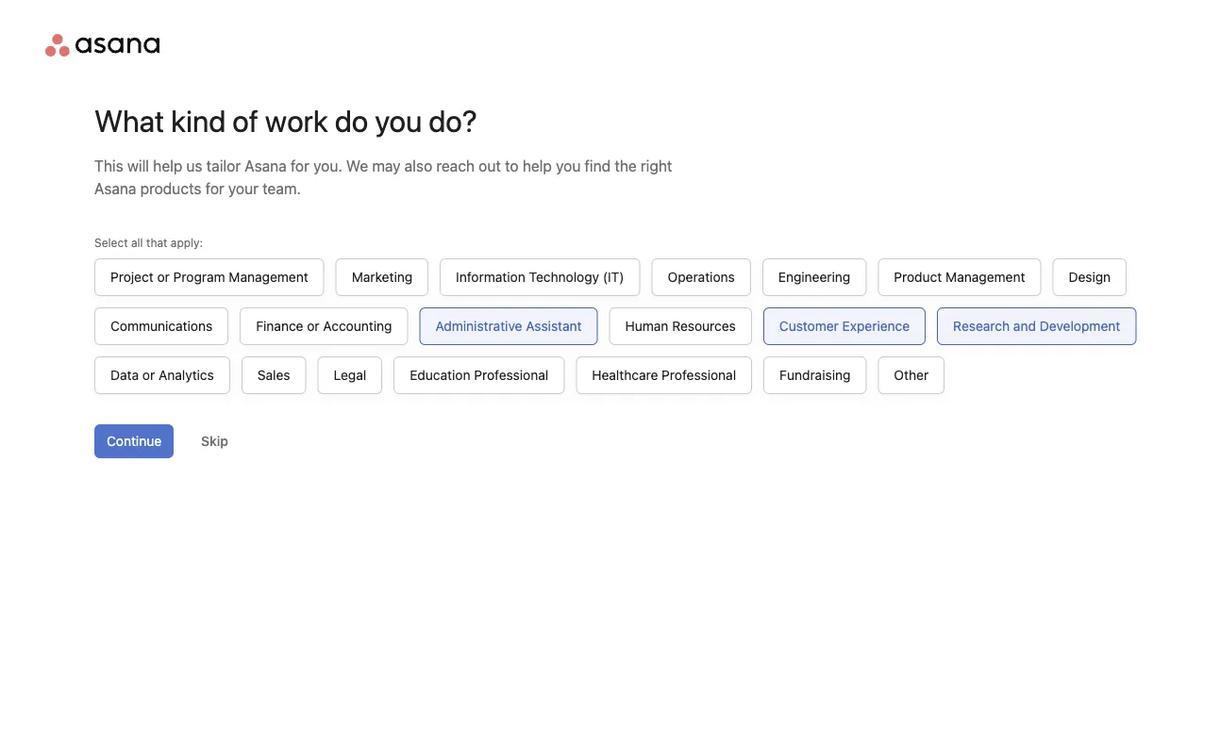 Task type: locate. For each thing, give the bounding box(es) containing it.
information
[[456, 270, 526, 285]]

and
[[1014, 319, 1037, 334]]

0 vertical spatial for
[[291, 157, 310, 175]]

information technology (it)
[[456, 270, 625, 285]]

professional
[[474, 368, 549, 383], [662, 368, 737, 383]]

administrative assistant
[[436, 319, 582, 334]]

product management
[[894, 270, 1026, 285]]

management up finance
[[229, 270, 308, 285]]

professional down resources
[[662, 368, 737, 383]]

1 horizontal spatial for
[[291, 157, 310, 175]]

for left you. at the top left of page
[[291, 157, 310, 175]]

or right data
[[142, 368, 155, 383]]

asana
[[245, 157, 287, 175], [94, 180, 136, 198]]

help
[[153, 157, 183, 175], [523, 157, 552, 175]]

sales
[[258, 368, 290, 383]]

or for finance
[[307, 319, 320, 334]]

0 horizontal spatial for
[[206, 180, 224, 198]]

research
[[954, 319, 1010, 334]]

operations
[[668, 270, 735, 285]]

0 horizontal spatial or
[[142, 368, 155, 383]]

also
[[405, 157, 433, 175]]

or right "project"
[[157, 270, 170, 285]]

assistant
[[526, 319, 582, 334]]

1 management from the left
[[229, 270, 308, 285]]

2 horizontal spatial or
[[307, 319, 320, 334]]

management
[[229, 270, 308, 285], [946, 270, 1026, 285]]

do
[[335, 103, 368, 139]]

product
[[894, 270, 943, 285]]

1 help from the left
[[153, 157, 183, 175]]

skip
[[201, 434, 228, 449]]

continue button
[[94, 425, 174, 459]]

right
[[641, 157, 673, 175]]

resources
[[672, 319, 736, 334]]

your
[[228, 180, 259, 198]]

0 vertical spatial or
[[157, 270, 170, 285]]

1 horizontal spatial professional
[[662, 368, 737, 383]]

or
[[157, 270, 170, 285], [307, 319, 320, 334], [142, 368, 155, 383]]

2 professional from the left
[[662, 368, 737, 383]]

you.
[[314, 157, 343, 175]]

asana down this in the left top of the page
[[94, 180, 136, 198]]

to
[[505, 157, 519, 175]]

0 horizontal spatial help
[[153, 157, 183, 175]]

1 horizontal spatial management
[[946, 270, 1026, 285]]

0 vertical spatial asana
[[245, 157, 287, 175]]

1 horizontal spatial or
[[157, 270, 170, 285]]

professional for healthcare professional
[[662, 368, 737, 383]]

0 horizontal spatial management
[[229, 270, 308, 285]]

2 help from the left
[[523, 157, 552, 175]]

for down tailor
[[206, 180, 224, 198]]

finance
[[256, 319, 304, 334]]

help up products
[[153, 157, 183, 175]]

select all that apply:
[[94, 236, 203, 249]]

asana up 'team.'
[[245, 157, 287, 175]]

find
[[585, 157, 611, 175]]

1 professional from the left
[[474, 368, 549, 383]]

of
[[233, 103, 259, 139]]

program
[[173, 270, 225, 285]]

kind
[[171, 103, 226, 139]]

management up research
[[946, 270, 1026, 285]]

help right to at left top
[[523, 157, 552, 175]]

professional down administrative assistant at the left top of the page
[[474, 368, 549, 383]]

0 horizontal spatial professional
[[474, 368, 549, 383]]

legal
[[334, 368, 367, 383]]

design
[[1069, 270, 1111, 285]]

us
[[186, 157, 203, 175]]

project
[[110, 270, 154, 285]]

1 vertical spatial for
[[206, 180, 224, 198]]

1 horizontal spatial help
[[523, 157, 552, 175]]

all
[[131, 236, 143, 249]]

2 vertical spatial or
[[142, 368, 155, 383]]

0 horizontal spatial asana
[[94, 180, 136, 198]]

that
[[146, 236, 168, 249]]

or right finance
[[307, 319, 320, 334]]

for
[[291, 157, 310, 175], [206, 180, 224, 198]]

tailor
[[207, 157, 241, 175]]

this will help us tailor asana for you. we may also reach out to help you find the right asana products for your team.
[[94, 157, 673, 198]]

you do?
[[375, 103, 478, 139]]

1 vertical spatial or
[[307, 319, 320, 334]]



Task type: vqa. For each thing, say whether or not it's contained in the screenshot.
"See Details, Thought Zone (Brainstorm Space)" icon
no



Task type: describe. For each thing, give the bounding box(es) containing it.
continue
[[107, 434, 162, 449]]

healthcare professional
[[592, 368, 737, 383]]

(it)
[[603, 270, 625, 285]]

technology
[[529, 270, 600, 285]]

or for project
[[157, 270, 170, 285]]

reach
[[437, 157, 475, 175]]

analytics
[[159, 368, 214, 383]]

asana image
[[45, 34, 160, 57]]

professional for education professional
[[474, 368, 549, 383]]

human
[[626, 319, 669, 334]]

human resources
[[626, 319, 736, 334]]

communications
[[110, 319, 213, 334]]

apply:
[[171, 236, 203, 249]]

healthcare
[[592, 368, 658, 383]]

products
[[140, 180, 202, 198]]

project or program management
[[110, 270, 308, 285]]

you
[[556, 157, 581, 175]]

work
[[265, 103, 328, 139]]

customer experience
[[780, 319, 910, 334]]

education
[[410, 368, 471, 383]]

experience
[[843, 319, 910, 334]]

skip button
[[189, 425, 241, 459]]

what
[[94, 103, 164, 139]]

data
[[110, 368, 139, 383]]

2 management from the left
[[946, 270, 1026, 285]]

finance or accounting
[[256, 319, 392, 334]]

research and development
[[954, 319, 1121, 334]]

engineering
[[779, 270, 851, 285]]

the
[[615, 157, 637, 175]]

will
[[127, 157, 149, 175]]

1 vertical spatial asana
[[94, 180, 136, 198]]

1 horizontal spatial asana
[[245, 157, 287, 175]]

or for data
[[142, 368, 155, 383]]

select
[[94, 236, 128, 249]]

team.
[[263, 180, 301, 198]]

we
[[346, 157, 368, 175]]

administrative
[[436, 319, 523, 334]]

fundraising
[[780, 368, 851, 383]]

data or analytics
[[110, 368, 214, 383]]

what kind of work do you do?
[[94, 103, 478, 139]]

development
[[1040, 319, 1121, 334]]

this
[[94, 157, 123, 175]]

other
[[895, 368, 929, 383]]

may
[[372, 157, 401, 175]]

accounting
[[323, 319, 392, 334]]

education professional
[[410, 368, 549, 383]]

out
[[479, 157, 501, 175]]

marketing
[[352, 270, 413, 285]]

customer
[[780, 319, 839, 334]]



